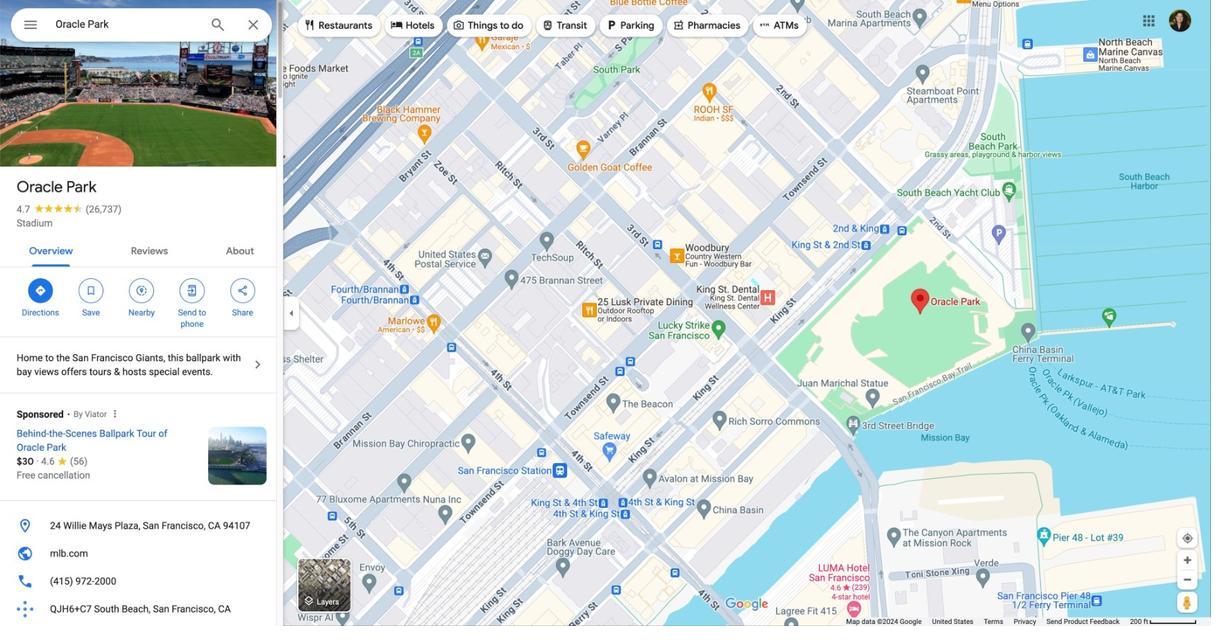 Task type: locate. For each thing, give the bounding box(es) containing it.
copy plus code image
[[231, 603, 244, 615]]

26,737 reviews element
[[86, 204, 122, 215]]

tab list inside google maps element
[[0, 233, 283, 267]]

None search field
[[11, 8, 272, 45]]

show street view coverage image
[[1177, 592, 1198, 613]]

zoom out image
[[1182, 575, 1193, 585]]

photo of oracle park image
[[0, 0, 283, 189]]

actions for oracle park region
[[0, 267, 283, 337]]

collapse side panel image
[[284, 306, 299, 321]]

none search field inside google maps element
[[11, 8, 272, 45]]

sponsored · by viator element
[[17, 399, 283, 425]]

None field
[[56, 16, 199, 33]]

copy address image
[[252, 520, 264, 532]]

tab list
[[0, 233, 283, 267]]

4.6 stars 56 reviews image
[[41, 455, 88, 468]]

zoom in image
[[1182, 555, 1193, 565]]



Task type: vqa. For each thing, say whether or not it's contained in the screenshot.
DIRECTIONS
no



Task type: describe. For each thing, give the bounding box(es) containing it.
show your location image
[[1182, 532, 1194, 545]]

Oracle Park field
[[11, 8, 272, 45]]

google maps element
[[0, 0, 1211, 626]]

google account: lina lukyantseva  
(lina@adept.ai) image
[[1169, 10, 1191, 32]]

none field inside oracle park field
[[56, 16, 199, 33]]

information for oracle park region
[[0, 509, 283, 626]]

4.7 stars image
[[30, 204, 86, 213]]

oracle park main content
[[0, 0, 283, 626]]



